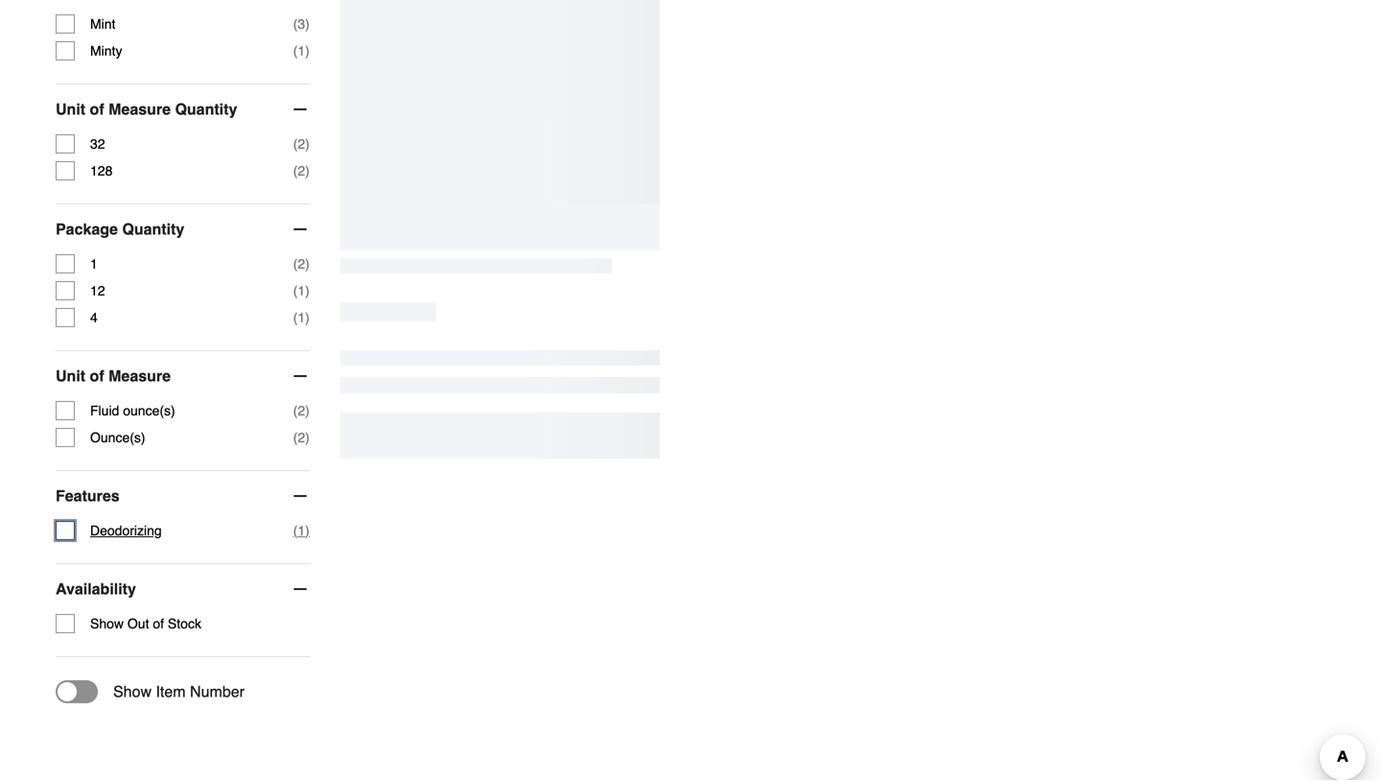 Task type: describe. For each thing, give the bounding box(es) containing it.
) for ounce(s)
[[305, 430, 310, 445]]

minus image for features
[[291, 487, 310, 506]]

) for mint
[[305, 16, 310, 32]]

item
[[156, 683, 186, 700]]

( for 12
[[293, 283, 298, 298]]

( 2 ) for fluid ounce(s)
[[293, 403, 310, 418]]

show out of stock
[[90, 616, 201, 631]]

package
[[56, 220, 118, 238]]

of for unit of measure
[[90, 367, 104, 385]]

ounce(s)
[[90, 430, 145, 445]]

number
[[190, 683, 245, 700]]

availability button
[[56, 564, 310, 614]]

( for ounce(s)
[[293, 430, 298, 445]]

show item number element
[[56, 680, 245, 703]]

1 for 4
[[298, 310, 305, 325]]

) for deodorizing
[[305, 523, 310, 538]]

( 1 ) for deodorizing
[[293, 523, 310, 538]]

( 1 ) for 4
[[293, 310, 310, 325]]

2 for 1
[[298, 256, 305, 272]]

package quantity button
[[56, 204, 310, 254]]

fluid
[[90, 403, 119, 418]]

show for show out of stock
[[90, 616, 124, 631]]

features button
[[56, 471, 310, 521]]

2 vertical spatial of
[[153, 616, 164, 631]]

2 for 32
[[298, 136, 305, 152]]

) for 4
[[305, 310, 310, 325]]

) for fluid ounce(s)
[[305, 403, 310, 418]]

( 2 ) for 1
[[293, 256, 310, 272]]

minus image for unit of measure
[[291, 367, 310, 386]]

of for unit of measure quantity
[[90, 100, 104, 118]]

measure for unit of measure
[[109, 367, 171, 385]]

out
[[128, 616, 149, 631]]

4
[[90, 310, 98, 325]]

minus image for availability
[[291, 580, 310, 599]]

unit of measure button
[[56, 351, 310, 401]]

quantity inside package quantity button
[[122, 220, 184, 238]]

( 2 ) for 128
[[293, 163, 310, 179]]

( for 128
[[293, 163, 298, 179]]

unit for unit of measure quantity
[[56, 100, 85, 118]]

fluid ounce(s)
[[90, 403, 175, 418]]

stock
[[168, 616, 201, 631]]

( 2 ) for ounce(s)
[[293, 430, 310, 445]]

( for minty
[[293, 43, 298, 59]]

( for 4
[[293, 310, 298, 325]]

( 1 ) for minty
[[293, 43, 310, 59]]



Task type: locate. For each thing, give the bounding box(es) containing it.
1 minus image from the top
[[291, 367, 310, 386]]

2 ) from the top
[[305, 43, 310, 59]]

2 unit from the top
[[56, 367, 85, 385]]

of right out
[[153, 616, 164, 631]]

( 1 ) for 12
[[293, 283, 310, 298]]

3 ( 2 ) from the top
[[293, 256, 310, 272]]

unit
[[56, 100, 85, 118], [56, 367, 85, 385]]

unit inside button
[[56, 100, 85, 118]]

2 for fluid ounce(s)
[[298, 403, 305, 418]]

measure inside 'button'
[[109, 367, 171, 385]]

3 2 from the top
[[298, 256, 305, 272]]

minus image inside the "unit of measure quantity" button
[[291, 100, 310, 119]]

measure
[[109, 100, 171, 118], [109, 367, 171, 385]]

2 vertical spatial minus image
[[291, 487, 310, 506]]

show item number
[[113, 683, 245, 700]]

quantity
[[175, 100, 237, 118], [122, 220, 184, 238]]

2 measure from the top
[[109, 367, 171, 385]]

1 vertical spatial minus image
[[291, 220, 310, 239]]

5 ( from the top
[[293, 256, 298, 272]]

3 minus image from the top
[[291, 487, 310, 506]]

( for 1
[[293, 256, 298, 272]]

5 ) from the top
[[305, 256, 310, 272]]

2 ( 1 ) from the top
[[293, 283, 310, 298]]

) for 1
[[305, 256, 310, 272]]

4 ) from the top
[[305, 163, 310, 179]]

1 measure from the top
[[109, 100, 171, 118]]

1 vertical spatial quantity
[[122, 220, 184, 238]]

unit of measure quantity button
[[56, 84, 310, 134]]

( for 32
[[293, 136, 298, 152]]

unit inside 'button'
[[56, 367, 85, 385]]

1 ( 2 ) from the top
[[293, 136, 310, 152]]

zep4-pack 128-oz mint toilet bowl cleaner element
[[340, 0, 660, 204]]

(
[[293, 16, 298, 32], [293, 43, 298, 59], [293, 136, 298, 152], [293, 163, 298, 179], [293, 256, 298, 272], [293, 283, 298, 298], [293, 310, 298, 325], [293, 403, 298, 418], [293, 430, 298, 445], [293, 523, 298, 538]]

10 ) from the top
[[305, 523, 310, 538]]

1 vertical spatial minus image
[[291, 580, 310, 599]]

2 for 128
[[298, 163, 305, 179]]

4 ( 1 ) from the top
[[293, 523, 310, 538]]

unit of measure
[[56, 367, 171, 385]]

2 minus image from the top
[[291, 580, 310, 599]]

( for mint
[[293, 16, 298, 32]]

unit for unit of measure
[[56, 367, 85, 385]]

minus image
[[291, 367, 310, 386], [291, 580, 310, 599]]

4 ( 2 ) from the top
[[293, 403, 310, 418]]

( for deodorizing
[[293, 523, 298, 538]]

0 vertical spatial minus image
[[291, 100, 310, 119]]

minus image inside availability button
[[291, 580, 310, 599]]

show left out
[[90, 616, 124, 631]]

0 vertical spatial unit
[[56, 100, 85, 118]]

measure up the fluid ounce(s)
[[109, 367, 171, 385]]

1 ( from the top
[[293, 16, 298, 32]]

7 ( from the top
[[293, 310, 298, 325]]

7 ) from the top
[[305, 310, 310, 325]]

ounce(s)
[[123, 403, 175, 418]]

1 vertical spatial of
[[90, 367, 104, 385]]

6 ) from the top
[[305, 283, 310, 298]]

0 vertical spatial measure
[[109, 100, 171, 118]]

1 ( 1 ) from the top
[[293, 43, 310, 59]]

package quantity
[[56, 220, 184, 238]]

( for fluid ounce(s)
[[293, 403, 298, 418]]

8 ( from the top
[[293, 403, 298, 418]]

32
[[90, 136, 105, 152]]

128
[[90, 163, 113, 179]]

unit of measure quantity
[[56, 100, 237, 118]]

8 ) from the top
[[305, 403, 310, 418]]

) for 12
[[305, 283, 310, 298]]

12
[[90, 283, 105, 298]]

6 ( from the top
[[293, 283, 298, 298]]

quantity inside the "unit of measure quantity" button
[[175, 100, 237, 118]]

minus image inside package quantity button
[[291, 220, 310, 239]]

1 for minty
[[298, 43, 305, 59]]

4 ( from the top
[[293, 163, 298, 179]]

minty
[[90, 43, 122, 59]]

of
[[90, 100, 104, 118], [90, 367, 104, 385], [153, 616, 164, 631]]

1 for deodorizing
[[298, 523, 305, 538]]

measure for unit of measure quantity
[[109, 100, 171, 118]]

2 2 from the top
[[298, 163, 305, 179]]

minus image inside 'unit of measure' 'button'
[[291, 367, 310, 386]]

10 ( from the top
[[293, 523, 298, 538]]

( 3 )
[[293, 16, 310, 32]]

( 2 ) for 32
[[293, 136, 310, 152]]

) for 32
[[305, 136, 310, 152]]

show for show item number
[[113, 683, 152, 700]]

minus image
[[291, 100, 310, 119], [291, 220, 310, 239], [291, 487, 310, 506]]

show
[[90, 616, 124, 631], [113, 683, 152, 700]]

2
[[298, 136, 305, 152], [298, 163, 305, 179], [298, 256, 305, 272], [298, 403, 305, 418], [298, 430, 305, 445]]

2 ( 2 ) from the top
[[293, 163, 310, 179]]

3 ) from the top
[[305, 136, 310, 152]]

1 minus image from the top
[[291, 100, 310, 119]]

1 vertical spatial show
[[113, 683, 152, 700]]

1 2 from the top
[[298, 136, 305, 152]]

measure down minty
[[109, 100, 171, 118]]

0 vertical spatial show
[[90, 616, 124, 631]]

0 vertical spatial quantity
[[175, 100, 237, 118]]

( 1 )
[[293, 43, 310, 59], [293, 283, 310, 298], [293, 310, 310, 325], [293, 523, 310, 538]]

1 unit from the top
[[56, 100, 85, 118]]

3
[[298, 16, 305, 32]]

) for 128
[[305, 163, 310, 179]]

9 ( from the top
[[293, 430, 298, 445]]

0 vertical spatial minus image
[[291, 367, 310, 386]]

of inside 'button'
[[90, 367, 104, 385]]

5 ( 2 ) from the top
[[293, 430, 310, 445]]

2 for ounce(s)
[[298, 430, 305, 445]]

3 ( 1 ) from the top
[[293, 310, 310, 325]]

3 ( from the top
[[293, 136, 298, 152]]

0 vertical spatial of
[[90, 100, 104, 118]]

of inside button
[[90, 100, 104, 118]]

1 ) from the top
[[305, 16, 310, 32]]

2 minus image from the top
[[291, 220, 310, 239]]

minus image inside features button
[[291, 487, 310, 506]]

features
[[56, 487, 120, 505]]

)
[[305, 16, 310, 32], [305, 43, 310, 59], [305, 136, 310, 152], [305, 163, 310, 179], [305, 256, 310, 272], [305, 283, 310, 298], [305, 310, 310, 325], [305, 403, 310, 418], [305, 430, 310, 445], [305, 523, 310, 538]]

availability
[[56, 580, 136, 598]]

measure inside button
[[109, 100, 171, 118]]

show left item
[[113, 683, 152, 700]]

5 2 from the top
[[298, 430, 305, 445]]

minus image for unit of measure quantity
[[291, 100, 310, 119]]

) for minty
[[305, 43, 310, 59]]

deodorizing
[[90, 523, 162, 538]]

2 ( from the top
[[293, 43, 298, 59]]

1
[[298, 43, 305, 59], [90, 256, 98, 272], [298, 283, 305, 298], [298, 310, 305, 325], [298, 523, 305, 538]]

1 for 12
[[298, 283, 305, 298]]

4 2 from the top
[[298, 403, 305, 418]]

mint
[[90, 16, 116, 32]]

( 2 )
[[293, 136, 310, 152], [293, 163, 310, 179], [293, 256, 310, 272], [293, 403, 310, 418], [293, 430, 310, 445]]

of up 32
[[90, 100, 104, 118]]

1 vertical spatial measure
[[109, 367, 171, 385]]

1 vertical spatial unit
[[56, 367, 85, 385]]

9 ) from the top
[[305, 430, 310, 445]]

minus image for package quantity
[[291, 220, 310, 239]]

of up fluid
[[90, 367, 104, 385]]



Task type: vqa. For each thing, say whether or not it's contained in the screenshot.
( associated with Deodorizing
yes



